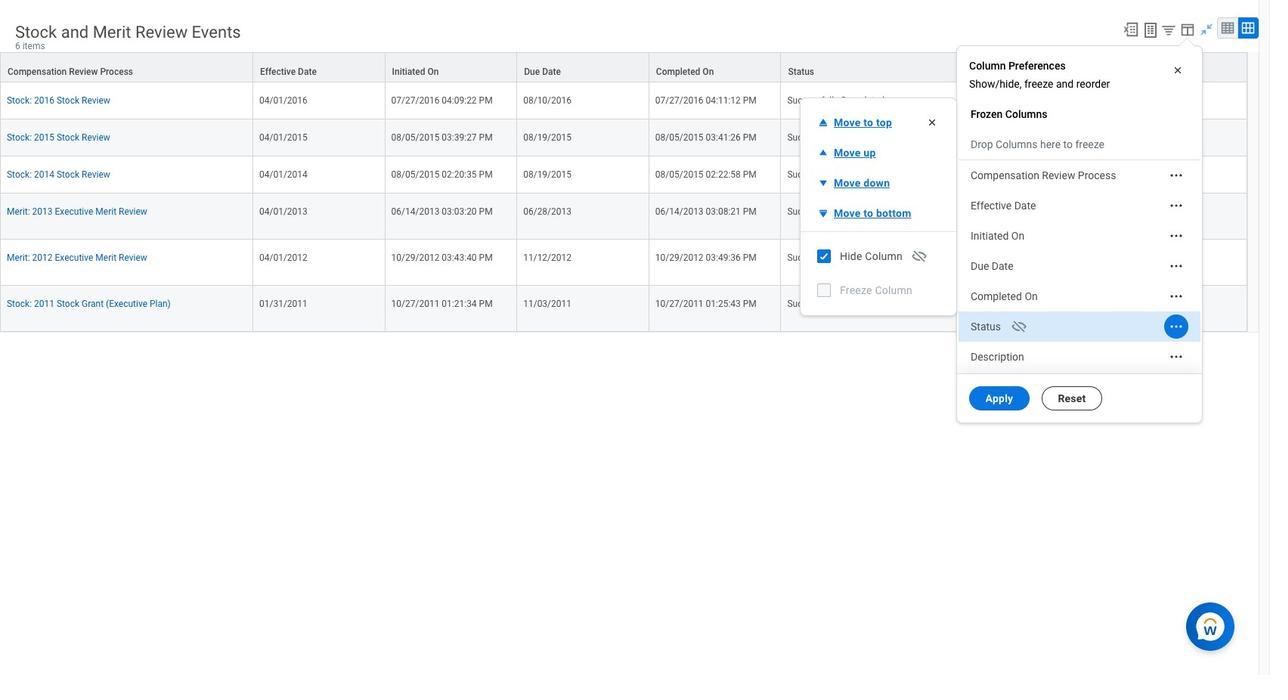 Task type: locate. For each thing, give the bounding box(es) containing it.
1 horizontal spatial 06/14/2013
[[655, 207, 704, 217]]

review
[[135, 23, 188, 42], [69, 67, 98, 77], [82, 95, 110, 106], [82, 132, 110, 143], [1042, 169, 1076, 181], [82, 169, 110, 180], [119, 207, 147, 217], [119, 253, 147, 263]]

cell for 07/27/2016 04:11:12 pm
[[1035, 83, 1248, 120]]

2 10/29/2012 from the left
[[655, 253, 704, 263]]

1 10/29/2012 from the left
[[391, 253, 440, 263]]

0 horizontal spatial freeze
[[1025, 78, 1054, 90]]

pm for 08/05/2015 02:20:35 pm
[[479, 169, 493, 180]]

here
[[1040, 138, 1061, 150]]

0 vertical spatial compensation review process
[[8, 67, 133, 77]]

1 10/27/2011 from the left
[[391, 299, 440, 309]]

and right items
[[61, 23, 89, 42]]

stock: left "2016"
[[7, 95, 32, 106]]

1 vertical spatial effective
[[971, 199, 1012, 211]]

3 stock: from the top
[[7, 169, 32, 180]]

merit up stock: 2011 stock grant (executive plan) link
[[96, 253, 116, 263]]

0 horizontal spatial compensation review process
[[8, 67, 133, 77]]

1 merit: from the top
[[7, 207, 30, 217]]

process inside popup button
[[100, 67, 133, 77]]

08/19/2015 for 08/05/2015 03:39:27 pm
[[523, 132, 572, 143]]

columns
[[1006, 108, 1048, 120], [996, 138, 1038, 150]]

compensation review process up stock: 2016 stock review link
[[8, 67, 133, 77]]

10/27/2011 for 10/27/2011 01:25:43 pm
[[655, 299, 704, 309]]

process inside dialog
[[1078, 169, 1116, 181]]

executive inside the merit: 2012 executive merit review link
[[55, 253, 93, 263]]

0 horizontal spatial initiated on
[[392, 67, 439, 77]]

1 06/14/2013 from the left
[[391, 207, 440, 217]]

1 horizontal spatial process
[[1078, 169, 1116, 181]]

2 related actions image from the top
[[1169, 258, 1184, 273]]

show/hide,
[[969, 78, 1022, 90]]

freeze down preferences
[[1025, 78, 1054, 90]]

1 horizontal spatial x small image
[[1171, 62, 1186, 78]]

compensation inside dialog
[[971, 169, 1040, 181]]

0 vertical spatial due date
[[524, 67, 561, 77]]

merit: for merit: 2013 executive merit review
[[7, 207, 30, 217]]

description down the hidden icon
[[971, 351, 1024, 363]]

3 related actions image from the top
[[1169, 288, 1184, 304]]

stock: left 2015 at the left of the page
[[7, 132, 32, 143]]

completed on
[[656, 67, 714, 77], [971, 290, 1038, 302]]

0 vertical spatial process
[[100, 67, 133, 77]]

2 move from the top
[[834, 146, 861, 158]]

0 vertical spatial 08/19/2015
[[523, 132, 572, 143]]

2 cell from the top
[[1035, 120, 1248, 157]]

0 vertical spatial x small image
[[1171, 62, 1186, 78]]

06/14/2013 03:08:21 pm
[[655, 207, 757, 217]]

1 horizontal spatial and
[[1056, 78, 1074, 90]]

description inside popup button
[[1042, 67, 1088, 77]]

review up stock: 2011 stock grant (executive plan) link
[[119, 253, 147, 263]]

0 horizontal spatial description
[[971, 351, 1024, 363]]

move right caret bottom image
[[834, 207, 861, 219]]

0 horizontal spatial status
[[788, 67, 814, 77]]

pm right 04:09:22
[[479, 95, 493, 106]]

status button
[[781, 53, 1034, 82]]

columns up the drop columns here to freeze in the right of the page
[[1006, 108, 1048, 120]]

to left the "bottom"
[[864, 207, 874, 219]]

effective inside dialog
[[971, 199, 1012, 211]]

freeze right here
[[1076, 138, 1105, 150]]

1 successfully from the top
[[787, 95, 838, 106]]

3 move from the top
[[834, 177, 861, 189]]

executive
[[55, 207, 93, 217], [55, 253, 93, 263]]

column
[[969, 59, 1006, 71], [865, 250, 903, 262], [875, 284, 913, 296]]

to for top
[[864, 116, 874, 128]]

grant
[[1092, 298, 1116, 309], [82, 299, 104, 309]]

completed down move to top
[[841, 132, 885, 143]]

pm right 01:21:34
[[479, 299, 493, 309]]

shrink image
[[1199, 21, 1215, 37]]

cell for 08/05/2015 03:41:26 pm
[[1035, 120, 1248, 157]]

executive right 2012
[[55, 253, 93, 263]]

pm right 03:49:36
[[743, 253, 757, 263]]

to
[[864, 116, 874, 128], [1064, 138, 1073, 150], [864, 207, 874, 219]]

0 horizontal spatial 2011
[[34, 299, 54, 309]]

07/27/2016 left 04:11:12
[[655, 95, 704, 106]]

description up reorder
[[1042, 67, 1088, 77]]

0 horizontal spatial due date
[[524, 67, 561, 77]]

0 horizontal spatial initiated
[[392, 67, 425, 77]]

0 vertical spatial columns
[[1006, 108, 1048, 120]]

merit: 2013 executive merit review
[[7, 207, 147, 217]]

3 cell from the top
[[1035, 157, 1248, 194]]

10/27/2011 for 10/27/2011 01:21:34 pm
[[391, 299, 440, 309]]

pm right 03:08:21
[[743, 207, 757, 217]]

6 successfully completed from the top
[[787, 299, 885, 309]]

1 vertical spatial effective date
[[971, 199, 1036, 211]]

2 vertical spatial related actions image
[[1169, 288, 1184, 304]]

review inside popup button
[[69, 67, 98, 77]]

caret bottom image
[[816, 205, 831, 220]]

process down stock and merit review events 6 items
[[100, 67, 133, 77]]

stock: down merit: 2012 executive merit review
[[7, 299, 32, 309]]

1 executive from the top
[[55, 207, 93, 217]]

1 horizontal spatial compensation
[[971, 169, 1040, 181]]

stock and merit review events 6 items
[[15, 23, 241, 51]]

0 horizontal spatial effective
[[260, 67, 296, 77]]

2 merit: from the top
[[7, 253, 30, 263]]

status left the hidden icon
[[971, 320, 1001, 332]]

10/27/2011
[[391, 299, 440, 309], [655, 299, 704, 309]]

0 vertical spatial initiated on
[[392, 67, 439, 77]]

effective date
[[260, 67, 317, 77], [971, 199, 1036, 211]]

3 related actions image from the top
[[1169, 319, 1184, 334]]

successfully completed up freeze
[[787, 253, 885, 263]]

1 horizontal spatial compensation review process
[[971, 169, 1116, 181]]

compensation down "drop"
[[971, 169, 1040, 181]]

to left top
[[864, 116, 874, 128]]

row containing merit: 2012 executive merit review
[[0, 240, 1248, 286]]

4 move from the top
[[834, 207, 861, 219]]

2 successfully completed from the top
[[787, 132, 885, 143]]

cell
[[1035, 83, 1248, 120], [1035, 120, 1248, 157], [1035, 157, 1248, 194]]

row containing stock: 2015 stock review
[[0, 120, 1248, 157]]

0 vertical spatial description
[[1042, 67, 1088, 77]]

effective date up 04/01/2016
[[260, 67, 317, 77]]

row containing compensation review process
[[0, 52, 1248, 83]]

1 vertical spatial initiated
[[971, 230, 1009, 242]]

0 vertical spatial due
[[524, 67, 540, 77]]

date up 04/01/2016
[[298, 67, 317, 77]]

related actions image
[[1169, 228, 1184, 243], [1169, 258, 1184, 273], [1169, 319, 1184, 334], [1169, 349, 1184, 364]]

07/27/2016 for 07/27/2016 04:11:12 pm
[[655, 95, 704, 106]]

compensation down items
[[8, 67, 67, 77]]

completed on inside dialog
[[971, 290, 1038, 302]]

2 10/27/2011 from the left
[[655, 299, 704, 309]]

2 07/27/2016 from the left
[[655, 95, 704, 106]]

04:11:12
[[706, 95, 741, 106]]

stock: inside 2011 stock grant (executive plan) 'row'
[[7, 299, 32, 309]]

0 vertical spatial executive
[[55, 207, 93, 217]]

description
[[1042, 67, 1088, 77], [971, 351, 1024, 363]]

process down the drop columns here to freeze in the right of the page
[[1078, 169, 1116, 181]]

date up 08/10/2016
[[542, 67, 561, 77]]

08/05/2015
[[391, 132, 440, 143], [655, 132, 704, 143], [391, 169, 440, 180], [655, 169, 704, 180]]

08/05/2015 for 08/05/2015 02:20:35 pm
[[391, 169, 440, 180]]

2 08/19/2015 from the top
[[523, 169, 572, 180]]

pm right 02:20:35
[[479, 169, 493, 180]]

stock: for stock: 2015 stock review
[[7, 132, 32, 143]]

1 vertical spatial freeze
[[1076, 138, 1105, 150]]

1 successfully completed from the top
[[787, 95, 885, 106]]

hide column
[[840, 250, 903, 262]]

0 vertical spatial status
[[788, 67, 814, 77]]

2 successfully from the top
[[787, 132, 838, 143]]

columns down frozen columns
[[996, 138, 1038, 150]]

1 08/19/2015 from the top
[[523, 132, 572, 143]]

10/29/2012 left 03:49:36
[[655, 253, 704, 263]]

stock for 2014
[[57, 169, 79, 180]]

10/27/2011 left 01:21:34
[[391, 299, 440, 309]]

review up the merit: 2012 executive merit review link
[[119, 207, 147, 217]]

1 vertical spatial compensation
[[971, 169, 1040, 181]]

1 vertical spatial process
[[1078, 169, 1116, 181]]

1 vertical spatial and
[[1056, 78, 1074, 90]]

freeze inside column preferences show/hide, freeze and reorder
[[1025, 78, 1054, 90]]

0 horizontal spatial effective date
[[260, 67, 317, 77]]

merit for merit: 2012 executive merit review
[[96, 253, 116, 263]]

merit: left 2012
[[7, 253, 30, 263]]

to right here
[[1064, 138, 1073, 150]]

03:08:21
[[706, 207, 741, 217]]

move left up
[[834, 146, 861, 158]]

successfully inside 2011 stock grant (executive plan) 'row'
[[787, 299, 838, 309]]

08/05/2015 for 08/05/2015 03:39:27 pm
[[391, 132, 440, 143]]

1 horizontal spatial due date
[[971, 260, 1014, 272]]

due date up the hidden icon
[[971, 260, 1014, 272]]

1 horizontal spatial plan)
[[1166, 298, 1189, 309]]

1 stock: from the top
[[7, 95, 32, 106]]

related actions image for status
[[1169, 319, 1184, 334]]

review up stock: 2014 stock review link
[[82, 132, 110, 143]]

1 vertical spatial initiated on
[[971, 230, 1025, 242]]

row containing merit: 2013 executive merit review
[[0, 194, 1248, 240]]

table image
[[1220, 20, 1236, 35]]

date inside "effective date" "popup button"
[[298, 67, 317, 77]]

3 row from the top
[[0, 120, 1248, 157]]

06/14/2013 left 03:08:21
[[655, 207, 704, 217]]

0 horizontal spatial completed on
[[656, 67, 714, 77]]

effective date button
[[253, 53, 385, 82]]

1 related actions image from the top
[[1169, 168, 1184, 183]]

2 06/14/2013 from the left
[[655, 207, 704, 217]]

1 horizontal spatial completed on
[[971, 290, 1038, 302]]

2 stock: from the top
[[7, 132, 32, 143]]

completed
[[656, 67, 701, 77], [841, 95, 885, 106], [841, 132, 885, 143], [841, 169, 885, 180], [841, 207, 885, 217], [841, 253, 885, 263], [971, 290, 1022, 302], [841, 299, 885, 309]]

successfully completed for 10/27/2011 01:25:43 pm
[[787, 299, 885, 309]]

2 row from the top
[[0, 83, 1248, 120]]

initiated on inside dialog
[[971, 230, 1025, 242]]

0 vertical spatial and
[[61, 23, 89, 42]]

effective date inside dialog
[[971, 199, 1036, 211]]

merit up compensation review process popup button
[[93, 23, 131, 42]]

1 horizontal spatial status
[[971, 320, 1001, 332]]

2011 stock grant (executive plan) row
[[0, 286, 1248, 332]]

due date up 08/10/2016
[[524, 67, 561, 77]]

effective inside "popup button"
[[260, 67, 296, 77]]

successfully completed down freeze
[[787, 299, 885, 309]]

1 vertical spatial merit
[[96, 207, 116, 217]]

merit: 2013 executive merit review link
[[7, 204, 147, 217]]

08/05/2015 03:41:26 pm
[[655, 132, 757, 143]]

0 horizontal spatial compensation
[[8, 67, 67, 77]]

5 successfully completed from the top
[[787, 253, 885, 263]]

reorder
[[1077, 78, 1110, 90]]

on inside popup button
[[428, 67, 439, 77]]

compensation review process down the drop columns here to freeze in the right of the page
[[971, 169, 1116, 181]]

reset
[[1058, 392, 1086, 404]]

compensation review process button
[[1, 53, 253, 82]]

0 horizontal spatial 06/14/2013
[[391, 207, 440, 217]]

4 successfully completed from the top
[[787, 207, 885, 217]]

4 successfully from the top
[[787, 207, 838, 217]]

1 horizontal spatial effective
[[971, 199, 1012, 211]]

pm right 01:25:43
[[743, 299, 757, 309]]

06/14/2013 left 03:03:20
[[391, 207, 440, 217]]

1 horizontal spatial 10/27/2011
[[655, 299, 704, 309]]

1 horizontal spatial 10/29/2012
[[655, 253, 704, 263]]

pm right the 02:22:58
[[743, 169, 757, 180]]

completed up move to top
[[841, 95, 885, 106]]

pm right 03:39:27 on the left top
[[479, 132, 493, 143]]

08/10/2016
[[523, 95, 572, 106]]

2 vertical spatial column
[[875, 284, 913, 296]]

reset button
[[1042, 386, 1102, 410]]

06/14/2013 03:03:20 pm
[[391, 207, 493, 217]]

review inside stock and merit review events 6 items
[[135, 23, 188, 42]]

column for freeze column
[[875, 284, 913, 296]]

pm for 10/27/2011 01:25:43 pm
[[743, 299, 757, 309]]

08/19/2015 down 08/10/2016
[[523, 132, 572, 143]]

successfully completed for 08/05/2015 03:41:26 pm
[[787, 132, 885, 143]]

0 vertical spatial merit
[[93, 23, 131, 42]]

stock: 2015 stock review link
[[7, 129, 110, 143]]

08/05/2015 left 03:41:26
[[655, 132, 704, 143]]

08/05/2015 left 02:20:35
[[391, 169, 440, 180]]

1 vertical spatial due date
[[971, 260, 1014, 272]]

pm for 06/14/2013 03:08:21 pm
[[743, 207, 757, 217]]

completed up 07/27/2016 04:11:12 pm
[[656, 67, 701, 77]]

1 vertical spatial description
[[971, 351, 1024, 363]]

06/14/2013
[[391, 207, 440, 217], [655, 207, 704, 217]]

on inside popup button
[[703, 67, 714, 77]]

due date inside popup button
[[524, 67, 561, 77]]

completed up hidden element
[[971, 290, 1022, 302]]

review inside dialog
[[1042, 169, 1076, 181]]

effective down "drop"
[[971, 199, 1012, 211]]

0 vertical spatial to
[[864, 116, 874, 128]]

row containing stock: 2014 stock review
[[0, 157, 1248, 194]]

pm right 03:03:20
[[479, 207, 493, 217]]

2011
[[1041, 298, 1063, 309], [34, 299, 54, 309]]

merit up the merit: 2012 executive merit review link
[[96, 207, 116, 217]]

effective up 04/01/2016
[[260, 67, 296, 77]]

successfully completed inside 2011 stock grant (executive plan) 'row'
[[787, 299, 885, 309]]

1 related actions image from the top
[[1169, 228, 1184, 243]]

0 vertical spatial merit:
[[7, 207, 30, 217]]

1 vertical spatial completed on
[[971, 290, 1038, 302]]

0 vertical spatial freeze
[[1025, 78, 1054, 90]]

4 stock: from the top
[[7, 299, 32, 309]]

successfully completed down caret down image
[[787, 207, 885, 217]]

0 vertical spatial completed on
[[656, 67, 714, 77]]

1 vertical spatial x small image
[[925, 115, 940, 130]]

3 successfully completed from the top
[[787, 169, 885, 180]]

date inside the due date popup button
[[542, 67, 561, 77]]

executive right 2013
[[55, 207, 93, 217]]

04/01/2015
[[259, 132, 308, 143]]

process
[[100, 67, 133, 77], [1078, 169, 1116, 181]]

10/27/2011 left 01:25:43
[[655, 299, 704, 309]]

2 related actions image from the top
[[1169, 198, 1184, 213]]

07/27/2016
[[391, 95, 440, 106], [655, 95, 704, 106]]

1 move from the top
[[834, 116, 861, 128]]

move for move to bottom
[[834, 207, 861, 219]]

1 vertical spatial executive
[[55, 253, 93, 263]]

merit:
[[7, 207, 30, 217], [7, 253, 30, 263]]

review down compensation review process popup button
[[82, 95, 110, 106]]

0 horizontal spatial plan)
[[150, 299, 171, 309]]

events
[[192, 23, 241, 42]]

07/27/2016 left 04:09:22
[[391, 95, 440, 106]]

0 horizontal spatial due
[[524, 67, 540, 77]]

dialog
[[957, 30, 1203, 423]]

x small image inside dialog
[[1171, 62, 1186, 78]]

1 horizontal spatial 07/27/2016
[[655, 95, 704, 106]]

0 horizontal spatial process
[[100, 67, 133, 77]]

expand table image
[[1241, 20, 1256, 35]]

(executive
[[1119, 298, 1164, 309], [106, 299, 147, 309]]

initiated
[[392, 67, 425, 77], [971, 230, 1009, 242]]

date
[[298, 67, 317, 77], [542, 67, 561, 77], [1015, 199, 1036, 211], [992, 260, 1014, 272]]

2015
[[34, 132, 54, 143]]

workday assistant region
[[1186, 597, 1241, 651]]

2011 stock grant (executive plan)
[[1041, 298, 1189, 309]]

row
[[0, 52, 1248, 83], [0, 83, 1248, 120], [0, 120, 1248, 157], [0, 157, 1248, 194], [0, 194, 1248, 240], [0, 240, 1248, 286]]

status up the move to top button
[[788, 67, 814, 77]]

08/05/2015 for 08/05/2015 02:22:58 pm
[[655, 169, 704, 180]]

compensation review process inside compensation review process popup button
[[8, 67, 133, 77]]

move right caret top image
[[834, 116, 861, 128]]

0 horizontal spatial and
[[61, 23, 89, 42]]

completed on up 07/27/2016 04:11:12 pm
[[656, 67, 714, 77]]

03:43:40
[[442, 253, 477, 263]]

compensation review process
[[8, 67, 133, 77], [971, 169, 1116, 181]]

2 vertical spatial merit
[[96, 253, 116, 263]]

1 vertical spatial status
[[971, 320, 1001, 332]]

x small image
[[1171, 62, 1186, 78], [925, 115, 940, 130]]

08/05/2015 left 03:39:27 on the left top
[[391, 132, 440, 143]]

due up 08/10/2016
[[524, 67, 540, 77]]

1 vertical spatial related actions image
[[1169, 198, 1184, 213]]

initiated on
[[392, 67, 439, 77], [971, 230, 1025, 242]]

0 horizontal spatial 10/29/2012
[[391, 253, 440, 263]]

move inside "move up" button
[[834, 146, 861, 158]]

1 07/27/2016 from the left
[[391, 95, 440, 106]]

grant inside stock: 2011 stock grant (executive plan) link
[[82, 299, 104, 309]]

successfully completed for 10/29/2012 03:49:36 pm
[[787, 253, 885, 263]]

1 vertical spatial compensation review process
[[971, 169, 1116, 181]]

10/29/2012 left 03:43:40
[[391, 253, 440, 263]]

successfully for 08/05/2015 02:22:58 pm
[[787, 169, 838, 180]]

move to bottom
[[834, 207, 912, 219]]

1 horizontal spatial effective date
[[971, 199, 1036, 211]]

merit: 2012 executive merit review
[[7, 253, 147, 263]]

6 row from the top
[[0, 240, 1248, 286]]

successfully completed up caret top image
[[787, 95, 885, 106]]

related actions image for effective date
[[1169, 198, 1184, 213]]

related actions image
[[1169, 168, 1184, 183], [1169, 198, 1184, 213], [1169, 288, 1184, 304]]

pm right 04:11:12
[[743, 95, 757, 106]]

completed down freeze
[[841, 299, 885, 309]]

move inside the move to top button
[[834, 116, 861, 128]]

due
[[524, 67, 540, 77], [971, 260, 989, 272]]

1 vertical spatial to
[[1064, 138, 1073, 150]]

0 vertical spatial column
[[969, 59, 1006, 71]]

03:41:26
[[706, 132, 741, 143]]

pm for 10/29/2012 03:49:36 pm
[[743, 253, 757, 263]]

pm right 03:43:40
[[479, 253, 493, 263]]

initiated inside dialog
[[971, 230, 1009, 242]]

stock for 2011
[[57, 299, 79, 309]]

1 vertical spatial columns
[[996, 138, 1038, 150]]

08/19/2015 up 06/28/2013
[[523, 169, 572, 180]]

1 vertical spatial 08/19/2015
[[523, 169, 572, 180]]

0 vertical spatial effective
[[260, 67, 296, 77]]

pm right 03:41:26
[[743, 132, 757, 143]]

move down
[[834, 177, 890, 189]]

08/05/2015 left the 02:22:58
[[655, 169, 704, 180]]

04/01/2012
[[259, 253, 308, 263]]

1 vertical spatial column
[[865, 250, 903, 262]]

0 vertical spatial effective date
[[260, 67, 317, 77]]

review down here
[[1042, 169, 1076, 181]]

x small image down select to filter grid data image
[[1171, 62, 1186, 78]]

1 horizontal spatial due
[[971, 260, 989, 272]]

1 horizontal spatial initiated
[[971, 230, 1009, 242]]

related actions image for initiated on
[[1169, 228, 1184, 243]]

merit for merit: 2013 executive merit review
[[96, 207, 116, 217]]

completed inside 2011 stock grant (executive plan) 'row'
[[841, 299, 885, 309]]

5 row from the top
[[0, 194, 1248, 240]]

completed for 10/29/2012 03:49:36 pm
[[841, 253, 885, 263]]

0 vertical spatial initiated
[[392, 67, 425, 77]]

0 horizontal spatial grant
[[82, 299, 104, 309]]

stock: 2014 stock review
[[7, 169, 110, 180]]

pm for 10/27/2011 01:21:34 pm
[[479, 299, 493, 309]]

x small image right top
[[925, 115, 940, 130]]

1 horizontal spatial description
[[1042, 67, 1088, 77]]

2 executive from the top
[[55, 253, 93, 263]]

toolbar
[[1116, 17, 1259, 41]]

description inside dialog
[[971, 351, 1024, 363]]

5 successfully from the top
[[787, 253, 838, 263]]

1 vertical spatial due
[[971, 260, 989, 272]]

move
[[834, 116, 861, 128], [834, 146, 861, 158], [834, 177, 861, 189], [834, 207, 861, 219]]

4 row from the top
[[0, 157, 1248, 194]]

3 successfully from the top
[[787, 169, 838, 180]]

stock: for stock: 2011 stock grant (executive plan)
[[7, 299, 32, 309]]

move down button
[[810, 171, 899, 195]]

related actions image for description
[[1169, 349, 1184, 364]]

merit: left 2013
[[7, 207, 30, 217]]

column up 'show/hide,'
[[969, 59, 1006, 71]]

06/28/2013
[[523, 207, 572, 217]]

successfully completed down "move up" button
[[787, 169, 885, 180]]

0 horizontal spatial 07/27/2016
[[391, 95, 440, 106]]

1 row from the top
[[0, 52, 1248, 83]]

successfully completed for 06/14/2013 03:08:21 pm
[[787, 207, 885, 217]]

02:22:58
[[706, 169, 741, 180]]

completed down up
[[841, 169, 885, 180]]

stock: left 2014
[[7, 169, 32, 180]]

review up compensation review process popup button
[[135, 23, 188, 42]]

1 cell from the top
[[1035, 83, 1248, 120]]

column right freeze
[[875, 284, 913, 296]]

completed up freeze
[[841, 253, 885, 263]]

and left reorder
[[1056, 78, 1074, 90]]

6 successfully from the top
[[787, 299, 838, 309]]

4 related actions image from the top
[[1169, 349, 1184, 364]]

review up stock: 2016 stock review link
[[69, 67, 98, 77]]

move inside move to bottom button
[[834, 207, 861, 219]]

1 horizontal spatial initiated on
[[971, 230, 1025, 242]]

successfully completed up caret up icon
[[787, 132, 885, 143]]

2 vertical spatial to
[[864, 207, 874, 219]]

status inside dialog
[[971, 320, 1001, 332]]

move inside 'move down' 'button'
[[834, 177, 861, 189]]

completed on up hidden element
[[971, 290, 1038, 302]]

effective date down "drop"
[[971, 199, 1036, 211]]

plan)
[[1166, 298, 1189, 309], [150, 299, 171, 309]]

effective
[[260, 67, 296, 77], [971, 199, 1012, 211]]

successfully for 07/27/2016 04:11:12 pm
[[787, 95, 838, 106]]

pm for 08/05/2015 03:39:27 pm
[[479, 132, 493, 143]]

hide
[[840, 250, 863, 262]]

move up
[[834, 146, 876, 158]]

export to excel image
[[1123, 21, 1140, 37]]

1 vertical spatial merit:
[[7, 253, 30, 263]]

0 vertical spatial related actions image
[[1169, 168, 1184, 183]]

0 horizontal spatial 10/27/2011
[[391, 299, 440, 309]]

due right invisible 'icon'
[[971, 260, 989, 272]]

column right hide
[[865, 250, 903, 262]]

completed down move down
[[841, 207, 885, 217]]

0 vertical spatial compensation
[[8, 67, 67, 77]]

executive inside merit: 2013 executive merit review link
[[55, 207, 93, 217]]

click to view/edit grid preferences image
[[1180, 21, 1196, 37]]



Task type: vqa. For each thing, say whether or not it's contained in the screenshot.
(executive
yes



Task type: describe. For each thing, give the bounding box(es) containing it.
column for hide column
[[865, 250, 903, 262]]

bottom
[[876, 207, 912, 219]]

10/29/2012 for 10/29/2012 03:43:40 pm
[[391, 253, 440, 263]]

drop columns here to freeze
[[971, 138, 1105, 150]]

10/29/2012 for 10/29/2012 03:49:36 pm
[[655, 253, 704, 263]]

6
[[15, 41, 20, 51]]

06/14/2013 for 06/14/2013 03:03:20 pm
[[391, 207, 440, 217]]

hidden element
[[1010, 317, 1028, 335]]

08/05/2015 02:20:35 pm
[[391, 169, 493, 180]]

completed for 08/05/2015 02:22:58 pm
[[841, 169, 885, 180]]

invisible image
[[910, 247, 929, 265]]

move to bottom button
[[810, 201, 921, 225]]

successfully for 10/29/2012 03:49:36 pm
[[787, 253, 838, 263]]

0 horizontal spatial (executive
[[106, 299, 147, 309]]

effective date inside "popup button"
[[260, 67, 317, 77]]

03:39:27
[[442, 132, 477, 143]]

04/01/2013
[[259, 207, 308, 217]]

up
[[864, 146, 876, 158]]

export to worksheets image
[[1142, 21, 1160, 39]]

1 horizontal spatial freeze
[[1076, 138, 1105, 150]]

row containing stock: 2016 stock review
[[0, 83, 1248, 120]]

columns for frozen
[[1006, 108, 1048, 120]]

caret top image
[[816, 115, 831, 130]]

frozen columns
[[971, 108, 1048, 120]]

07/27/2016 04:09:22 pm
[[391, 95, 493, 106]]

due date button
[[517, 53, 649, 82]]

01/31/2011
[[259, 299, 308, 309]]

initiated on button
[[385, 53, 517, 82]]

top
[[876, 116, 892, 128]]

move up button
[[810, 140, 885, 164]]

completed inside popup button
[[656, 67, 701, 77]]

column preferences show/hide, freeze and reorder
[[969, 59, 1110, 90]]

apply button
[[969, 386, 1030, 410]]

03:03:20
[[442, 207, 477, 217]]

03:49:36
[[706, 253, 741, 263]]

1 horizontal spatial (executive
[[1119, 298, 1164, 309]]

status inside popup button
[[788, 67, 814, 77]]

pm for 06/14/2013 03:03:20 pm
[[479, 207, 493, 217]]

2014
[[34, 169, 54, 180]]

10/29/2012 03:49:36 pm
[[655, 253, 757, 263]]

06/14/2013 for 06/14/2013 03:08:21 pm
[[655, 207, 704, 217]]

caret up image
[[816, 145, 831, 160]]

10/27/2011 01:25:43 pm
[[655, 299, 757, 309]]

stock inside stock and merit review events 6 items
[[15, 23, 57, 42]]

to inside dialog
[[1064, 138, 1073, 150]]

and inside column preferences show/hide, freeze and reorder
[[1056, 78, 1074, 90]]

apply
[[986, 392, 1014, 404]]

stock: 2016 stock review
[[7, 95, 110, 106]]

stock: 2016 stock review link
[[7, 92, 110, 106]]

08/05/2015 03:39:27 pm
[[391, 132, 493, 143]]

stock: for stock: 2016 stock review
[[7, 95, 32, 106]]

due inside dialog
[[971, 260, 989, 272]]

successfully completed for 08/05/2015 02:22:58 pm
[[787, 169, 885, 180]]

stock: 2015 stock review
[[7, 132, 110, 143]]

1 horizontal spatial grant
[[1092, 298, 1116, 309]]

related actions image for due date
[[1169, 258, 1184, 273]]

2013
[[32, 207, 53, 217]]

completed for 10/27/2011 01:25:43 pm
[[841, 299, 885, 309]]

10/29/2012 03:43:40 pm
[[391, 253, 493, 263]]

11/12/2012
[[523, 253, 572, 263]]

stock: 2011 stock grant (executive plan)
[[7, 299, 171, 309]]

completed for 08/05/2015 03:41:26 pm
[[841, 132, 885, 143]]

10/27/2011 01:21:34 pm
[[391, 299, 493, 309]]

date down the drop columns here to freeze in the right of the page
[[1015, 199, 1036, 211]]

executive for 2013
[[55, 207, 93, 217]]

compensation review process inside dialog
[[971, 169, 1116, 181]]

stock: 2014 stock review link
[[7, 166, 110, 180]]

to for bottom
[[864, 207, 874, 219]]

move for move down
[[834, 177, 861, 189]]

07/27/2016 for 07/27/2016 04:09:22 pm
[[391, 95, 440, 106]]

merit inside stock and merit review events 6 items
[[93, 23, 131, 42]]

stock: for stock: 2014 stock review
[[7, 169, 32, 180]]

move for move to top
[[834, 116, 861, 128]]

completed for 07/27/2016 04:11:12 pm
[[841, 95, 885, 106]]

pm for 07/27/2016 04:11:12 pm
[[743, 95, 757, 106]]

completed inside dialog
[[971, 290, 1022, 302]]

move to top
[[834, 116, 892, 128]]

related actions image for completed on
[[1169, 288, 1184, 304]]

description button
[[1035, 53, 1247, 82]]

1 horizontal spatial 2011
[[1041, 298, 1063, 309]]

preferences
[[1009, 59, 1066, 71]]

2012
[[32, 253, 53, 263]]

items
[[22, 41, 45, 51]]

pm for 07/27/2016 04:09:22 pm
[[479, 95, 493, 106]]

completed on inside popup button
[[656, 67, 714, 77]]

down
[[864, 177, 890, 189]]

2016
[[34, 95, 54, 106]]

successfully completed for 07/27/2016 04:11:12 pm
[[787, 95, 885, 106]]

pm for 08/05/2015 03:41:26 pm
[[743, 132, 757, 143]]

freeze
[[840, 284, 872, 296]]

and inside stock and merit review events 6 items
[[61, 23, 89, 42]]

0 horizontal spatial x small image
[[925, 115, 940, 130]]

frozen
[[971, 108, 1003, 120]]

freeze column
[[840, 284, 913, 296]]

08/05/2015 02:22:58 pm
[[655, 169, 757, 180]]

hidden image
[[1010, 317, 1028, 335]]

caret down image
[[816, 175, 831, 190]]

stock: 2011 stock grant (executive plan) link
[[7, 296, 171, 309]]

08/19/2015 for 08/05/2015 02:20:35 pm
[[523, 169, 572, 180]]

completed for 06/14/2013 03:08:21 pm
[[841, 207, 885, 217]]

move to top button
[[810, 110, 901, 134]]

move for move up
[[834, 146, 861, 158]]

11/03/2011
[[523, 299, 572, 309]]

04/01/2014
[[259, 169, 308, 180]]

01:25:43
[[706, 299, 741, 309]]

successfully for 10/27/2011 01:25:43 pm
[[787, 299, 838, 309]]

pm for 08/05/2015 02:22:58 pm
[[743, 169, 757, 180]]

compensation inside compensation review process popup button
[[8, 67, 67, 77]]

cell for 08/05/2015 02:22:58 pm
[[1035, 157, 1248, 194]]

successfully for 06/14/2013 03:08:21 pm
[[787, 207, 838, 217]]

date up hidden element
[[992, 260, 1014, 272]]

dialog containing column preferences
[[957, 30, 1203, 423]]

related actions image for compensation review process
[[1169, 168, 1184, 183]]

02:20:35
[[442, 169, 477, 180]]

01:21:34
[[442, 299, 477, 309]]

executive for 2012
[[55, 253, 93, 263]]

stock for 2016
[[57, 95, 79, 106]]

review up merit: 2013 executive merit review link
[[82, 169, 110, 180]]

drop
[[971, 138, 993, 150]]

successfully for 08/05/2015 03:41:26 pm
[[787, 132, 838, 143]]

select to filter grid data image
[[1161, 22, 1177, 37]]

merit: for merit: 2012 executive merit review
[[7, 253, 30, 263]]

initiated on inside popup button
[[392, 67, 439, 77]]

column inside column preferences show/hide, freeze and reorder
[[969, 59, 1006, 71]]

08/05/2015 for 08/05/2015 03:41:26 pm
[[655, 132, 704, 143]]

merit: 2012 executive merit review link
[[7, 250, 147, 263]]

due inside popup button
[[524, 67, 540, 77]]

due date inside dialog
[[971, 260, 1014, 272]]

initiated inside popup button
[[392, 67, 425, 77]]

completed on button
[[649, 53, 781, 82]]

columns for drop
[[996, 138, 1038, 150]]

stock for 2015
[[57, 132, 79, 143]]

04:09:22
[[442, 95, 477, 106]]

07/27/2016 04:11:12 pm
[[655, 95, 757, 106]]

pm for 10/29/2012 03:43:40 pm
[[479, 253, 493, 263]]

04/01/2016
[[259, 95, 308, 106]]



